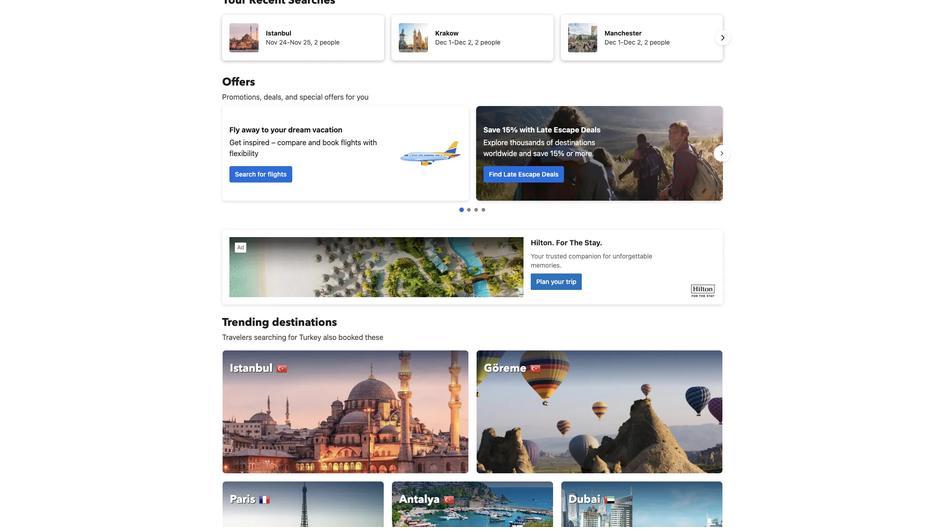 Task type: describe. For each thing, give the bounding box(es) containing it.
2, for krakow
[[468, 38, 474, 46]]

destinations inside save 15% with late escape deals explore thousands of destinations worldwide and save 15% or more
[[555, 139, 596, 147]]

for inside 'link'
[[258, 170, 266, 178]]

4 dec from the left
[[624, 38, 636, 46]]

more
[[576, 149, 592, 158]]

2 nov from the left
[[290, 38, 302, 46]]

1 nov from the left
[[266, 38, 278, 46]]

for inside trending destinations travelers searching for turkey also booked these
[[288, 334, 298, 342]]

save 15% with late escape deals explore thousands of destinations worldwide and save 15% or more
[[484, 126, 601, 158]]

or
[[567, 149, 574, 158]]

flights inside fly away to your dream vacation get inspired – compare and book flights with flexibility
[[341, 139, 362, 147]]

save
[[484, 126, 501, 134]]

these
[[365, 334, 384, 342]]

to
[[262, 126, 269, 134]]

2 for manchester
[[645, 38, 649, 46]]

region containing fly away to your dream vacation
[[215, 103, 731, 205]]

booked
[[339, 334, 363, 342]]

trending
[[222, 315, 269, 330]]

find late escape deals link
[[484, 166, 565, 183]]

offers
[[222, 75, 255, 90]]

book
[[323, 139, 339, 147]]

göreme
[[484, 361, 527, 376]]

destinations inside trending destinations travelers searching for turkey also booked these
[[272, 315, 337, 330]]

deals,
[[264, 93, 284, 101]]

next image
[[718, 32, 729, 43]]

worldwide
[[484, 149, 518, 158]]

get
[[230, 139, 241, 147]]

offers promotions, deals, and special offers for you
[[222, 75, 369, 101]]

search for flights
[[235, 170, 287, 178]]

krakow
[[436, 29, 459, 37]]

25,
[[303, 38, 313, 46]]

24-
[[279, 38, 290, 46]]

paris link
[[222, 482, 385, 528]]

–
[[272, 139, 276, 147]]

searching
[[254, 334, 286, 342]]

1 vertical spatial 15%
[[551, 149, 565, 158]]

with inside fly away to your dream vacation get inspired – compare and book flights with flexibility
[[363, 139, 377, 147]]

people for krakow dec 1-dec 2, 2 people
[[481, 38, 501, 46]]

trending destinations travelers searching for turkey also booked these
[[222, 315, 384, 342]]

dubai
[[569, 493, 601, 508]]

travelers
[[222, 334, 252, 342]]

group of friends hiking in the mountains on a sunny day image
[[477, 106, 724, 201]]

escape inside save 15% with late escape deals explore thousands of destinations worldwide and save 15% or more
[[554, 126, 580, 134]]

you
[[357, 93, 369, 101]]

special
[[300, 93, 323, 101]]

2, for manchester
[[638, 38, 643, 46]]

also
[[323, 334, 337, 342]]

fly away to your dream vacation get inspired – compare and book flights with flexibility
[[230, 126, 377, 158]]

for inside the offers promotions, deals, and special offers for you
[[346, 93, 355, 101]]

save
[[534, 149, 549, 158]]

antalya
[[400, 493, 440, 508]]

region containing istanbul
[[215, 11, 731, 64]]

escape inside find late escape deals link
[[519, 170, 541, 178]]

manchester dec 1-dec 2, 2 people
[[605, 29, 670, 46]]

dream
[[288, 126, 311, 134]]

3 dec from the left
[[605, 38, 617, 46]]

late inside save 15% with late escape deals explore thousands of destinations worldwide and save 15% or more
[[537, 126, 552, 134]]

1- for manchester
[[618, 38, 624, 46]]



Task type: vqa. For each thing, say whether or not it's contained in the screenshot.
PEOPLE to the left
yes



Task type: locate. For each thing, give the bounding box(es) containing it.
and inside fly away to your dream vacation get inspired – compare and book flights with flexibility
[[309, 139, 321, 147]]

1- down krakow
[[449, 38, 455, 46]]

2 dec from the left
[[455, 38, 466, 46]]

istanbul for istanbul
[[230, 361, 273, 376]]

2 vertical spatial for
[[288, 334, 298, 342]]

people inside istanbul nov 24-nov 25, 2 people
[[320, 38, 340, 46]]

0 vertical spatial 15%
[[503, 126, 518, 134]]

15%
[[503, 126, 518, 134], [551, 149, 565, 158]]

main content
[[215, 75, 731, 528]]

15% left the or
[[551, 149, 565, 158]]

0 vertical spatial for
[[346, 93, 355, 101]]

with inside save 15% with late escape deals explore thousands of destinations worldwide and save 15% or more
[[520, 126, 535, 134]]

1 vertical spatial late
[[504, 170, 517, 178]]

0 horizontal spatial 2,
[[468, 38, 474, 46]]

people for istanbul nov 24-nov 25, 2 people
[[320, 38, 340, 46]]

2,
[[468, 38, 474, 46], [638, 38, 643, 46]]

of
[[547, 139, 554, 147]]

2, inside manchester dec 1-dec 2, 2 people
[[638, 38, 643, 46]]

1 horizontal spatial late
[[537, 126, 552, 134]]

3 2 from the left
[[645, 38, 649, 46]]

with up thousands on the top of page
[[520, 126, 535, 134]]

for left you
[[346, 93, 355, 101]]

flights
[[341, 139, 362, 147], [268, 170, 287, 178]]

2 inside istanbul nov 24-nov 25, 2 people
[[314, 38, 318, 46]]

0 horizontal spatial and
[[285, 93, 298, 101]]

2 vertical spatial and
[[519, 149, 532, 158]]

and left book
[[309, 139, 321, 147]]

people for manchester dec 1-dec 2, 2 people
[[650, 38, 670, 46]]

nov left 24-
[[266, 38, 278, 46]]

2 horizontal spatial people
[[650, 38, 670, 46]]

0 vertical spatial istanbul
[[266, 29, 292, 37]]

istanbul
[[266, 29, 292, 37], [230, 361, 273, 376]]

flexibility
[[230, 149, 259, 158]]

1-
[[449, 38, 455, 46], [618, 38, 624, 46]]

3 people from the left
[[650, 38, 670, 46]]

progress bar
[[460, 208, 486, 212]]

region
[[215, 11, 731, 64], [215, 103, 731, 205]]

1- for krakow
[[449, 38, 455, 46]]

0 horizontal spatial flights
[[268, 170, 287, 178]]

istanbul down travelers at bottom left
[[230, 361, 273, 376]]

istanbul nov 24-nov 25, 2 people
[[266, 29, 340, 46]]

0 vertical spatial region
[[215, 11, 731, 64]]

2 inside manchester dec 1-dec 2, 2 people
[[645, 38, 649, 46]]

nov left 25,
[[290, 38, 302, 46]]

people
[[320, 38, 340, 46], [481, 38, 501, 46], [650, 38, 670, 46]]

1 region from the top
[[215, 11, 731, 64]]

0 horizontal spatial nov
[[266, 38, 278, 46]]

and inside save 15% with late escape deals explore thousands of destinations worldwide and save 15% or more
[[519, 149, 532, 158]]

for right search
[[258, 170, 266, 178]]

0 horizontal spatial deals
[[542, 170, 559, 178]]

2 horizontal spatial 2
[[645, 38, 649, 46]]

advertisement region
[[222, 230, 724, 305]]

15% right save at the top right of page
[[503, 126, 518, 134]]

1 horizontal spatial 15%
[[551, 149, 565, 158]]

2 for krakow
[[475, 38, 479, 46]]

istanbul inside istanbul nov 24-nov 25, 2 people
[[266, 29, 292, 37]]

1 people from the left
[[320, 38, 340, 46]]

0 horizontal spatial for
[[258, 170, 266, 178]]

search
[[235, 170, 256, 178]]

turkey
[[299, 334, 322, 342]]

0 vertical spatial late
[[537, 126, 552, 134]]

and down thousands on the top of page
[[519, 149, 532, 158]]

0 horizontal spatial people
[[320, 38, 340, 46]]

1 vertical spatial region
[[215, 103, 731, 205]]

compare
[[278, 139, 307, 147]]

deals down the save
[[542, 170, 559, 178]]

and right deals,
[[285, 93, 298, 101]]

1 horizontal spatial people
[[481, 38, 501, 46]]

vacation
[[313, 126, 343, 134]]

1 horizontal spatial 1-
[[618, 38, 624, 46]]

1 2, from the left
[[468, 38, 474, 46]]

escape
[[554, 126, 580, 134], [519, 170, 541, 178]]

2 people from the left
[[481, 38, 501, 46]]

0 vertical spatial deals
[[581, 126, 601, 134]]

1- down 'manchester'
[[618, 38, 624, 46]]

2 for istanbul
[[314, 38, 318, 46]]

1 vertical spatial and
[[309, 139, 321, 147]]

deals inside find late escape deals link
[[542, 170, 559, 178]]

your
[[271, 126, 287, 134]]

0 vertical spatial destinations
[[555, 139, 596, 147]]

1- inside krakow dec 1-dec 2, 2 people
[[449, 38, 455, 46]]

destinations up turkey
[[272, 315, 337, 330]]

promotions,
[[222, 93, 262, 101]]

1 vertical spatial destinations
[[272, 315, 337, 330]]

0 horizontal spatial 1-
[[449, 38, 455, 46]]

1 dec from the left
[[436, 38, 447, 46]]

2, inside krakow dec 1-dec 2, 2 people
[[468, 38, 474, 46]]

1 horizontal spatial flights
[[341, 139, 362, 147]]

fly
[[230, 126, 240, 134]]

thousands
[[510, 139, 545, 147]]

0 horizontal spatial 2
[[314, 38, 318, 46]]

1 horizontal spatial with
[[520, 126, 535, 134]]

dubai link
[[561, 482, 724, 528]]

offers
[[325, 93, 344, 101]]

2 2, from the left
[[638, 38, 643, 46]]

people inside manchester dec 1-dec 2, 2 people
[[650, 38, 670, 46]]

göreme link
[[477, 350, 724, 474]]

2 horizontal spatial and
[[519, 149, 532, 158]]

search for flights link
[[230, 166, 292, 183]]

1 vertical spatial istanbul
[[230, 361, 273, 376]]

inspired
[[243, 139, 270, 147]]

1 vertical spatial flights
[[268, 170, 287, 178]]

away
[[242, 126, 260, 134]]

istanbul for istanbul nov 24-nov 25, 2 people
[[266, 29, 292, 37]]

escape up the or
[[554, 126, 580, 134]]

for
[[346, 93, 355, 101], [258, 170, 266, 178], [288, 334, 298, 342]]

0 horizontal spatial escape
[[519, 170, 541, 178]]

2
[[314, 38, 318, 46], [475, 38, 479, 46], [645, 38, 649, 46]]

destinations
[[555, 139, 596, 147], [272, 315, 337, 330]]

istanbul link
[[222, 350, 469, 474]]

deals inside save 15% with late escape deals explore thousands of destinations worldwide and save 15% or more
[[581, 126, 601, 134]]

0 horizontal spatial late
[[504, 170, 517, 178]]

1 1- from the left
[[449, 38, 455, 46]]

with
[[520, 126, 535, 134], [363, 139, 377, 147]]

1 horizontal spatial for
[[288, 334, 298, 342]]

with right book
[[363, 139, 377, 147]]

istanbul inside main content
[[230, 361, 273, 376]]

explore
[[484, 139, 508, 147]]

1 vertical spatial for
[[258, 170, 266, 178]]

find late escape deals
[[489, 170, 559, 178]]

0 horizontal spatial destinations
[[272, 315, 337, 330]]

flights inside 'link'
[[268, 170, 287, 178]]

nov
[[266, 38, 278, 46], [290, 38, 302, 46]]

and inside the offers promotions, deals, and special offers for you
[[285, 93, 298, 101]]

escape down the save
[[519, 170, 541, 178]]

1 horizontal spatial nov
[[290, 38, 302, 46]]

1 horizontal spatial escape
[[554, 126, 580, 134]]

krakow dec 1-dec 2, 2 people
[[436, 29, 501, 46]]

late up of
[[537, 126, 552, 134]]

1 horizontal spatial 2
[[475, 38, 479, 46]]

istanbul up 24-
[[266, 29, 292, 37]]

people inside krakow dec 1-dec 2, 2 people
[[481, 38, 501, 46]]

2 2 from the left
[[475, 38, 479, 46]]

fly away to your dream vacation image
[[398, 122, 462, 185]]

flights right book
[[341, 139, 362, 147]]

paris
[[230, 493, 255, 508]]

find
[[489, 170, 502, 178]]

flights right search
[[268, 170, 287, 178]]

late right find
[[504, 170, 517, 178]]

0 vertical spatial and
[[285, 93, 298, 101]]

0 vertical spatial escape
[[554, 126, 580, 134]]

destinations up the or
[[555, 139, 596, 147]]

2 region from the top
[[215, 103, 731, 205]]

0 vertical spatial flights
[[341, 139, 362, 147]]

manchester
[[605, 29, 642, 37]]

1 horizontal spatial destinations
[[555, 139, 596, 147]]

1- inside manchester dec 1-dec 2, 2 people
[[618, 38, 624, 46]]

1 horizontal spatial and
[[309, 139, 321, 147]]

late
[[537, 126, 552, 134], [504, 170, 517, 178]]

1 vertical spatial escape
[[519, 170, 541, 178]]

1 vertical spatial deals
[[542, 170, 559, 178]]

2 1- from the left
[[618, 38, 624, 46]]

antalya link
[[392, 482, 554, 528]]

0 horizontal spatial with
[[363, 139, 377, 147]]

deals up the more
[[581, 126, 601, 134]]

1 horizontal spatial deals
[[581, 126, 601, 134]]

0 vertical spatial with
[[520, 126, 535, 134]]

for left turkey
[[288, 334, 298, 342]]

2 horizontal spatial for
[[346, 93, 355, 101]]

main content containing offers
[[215, 75, 731, 528]]

1 vertical spatial with
[[363, 139, 377, 147]]

1 horizontal spatial 2,
[[638, 38, 643, 46]]

and
[[285, 93, 298, 101], [309, 139, 321, 147], [519, 149, 532, 158]]

2 inside krakow dec 1-dec 2, 2 people
[[475, 38, 479, 46]]

1 2 from the left
[[314, 38, 318, 46]]

deals
[[581, 126, 601, 134], [542, 170, 559, 178]]

dec
[[436, 38, 447, 46], [455, 38, 466, 46], [605, 38, 617, 46], [624, 38, 636, 46]]

0 horizontal spatial 15%
[[503, 126, 518, 134]]



